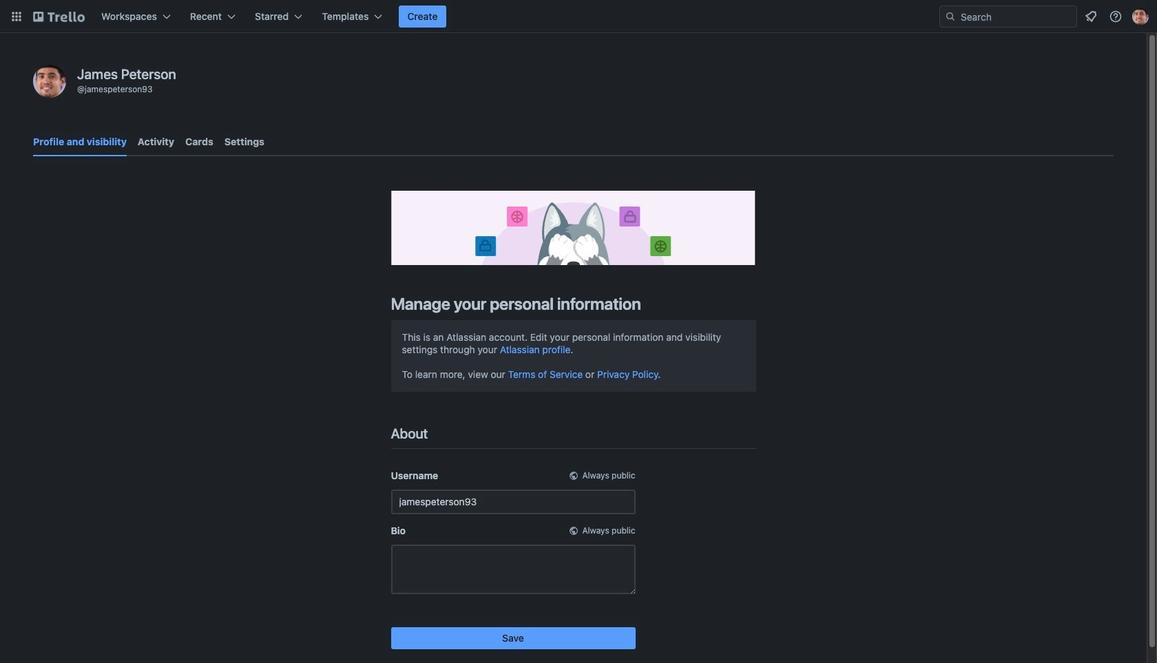 Task type: locate. For each thing, give the bounding box(es) containing it.
james peterson (jamespeterson93) image down back to home image
[[33, 65, 66, 98]]

0 horizontal spatial james peterson (jamespeterson93) image
[[33, 65, 66, 98]]

james peterson (jamespeterson93) image right open information menu image
[[1133, 8, 1150, 25]]

Search field
[[940, 6, 1078, 28]]

None text field
[[391, 490, 636, 515], [391, 545, 636, 595], [391, 490, 636, 515], [391, 545, 636, 595]]

primary element
[[0, 0, 1158, 33]]

0 notifications image
[[1083, 8, 1100, 25]]

1 horizontal spatial james peterson (jamespeterson93) image
[[1133, 8, 1150, 25]]

back to home image
[[33, 6, 85, 28]]

1 vertical spatial james peterson (jamespeterson93) image
[[33, 65, 66, 98]]

0 vertical spatial james peterson (jamespeterson93) image
[[1133, 8, 1150, 25]]

james peterson (jamespeterson93) image
[[1133, 8, 1150, 25], [33, 65, 66, 98]]

search image
[[946, 11, 957, 22]]



Task type: describe. For each thing, give the bounding box(es) containing it.
open information menu image
[[1110, 10, 1123, 23]]



Task type: vqa. For each thing, say whether or not it's contained in the screenshot.
Primary element
yes



